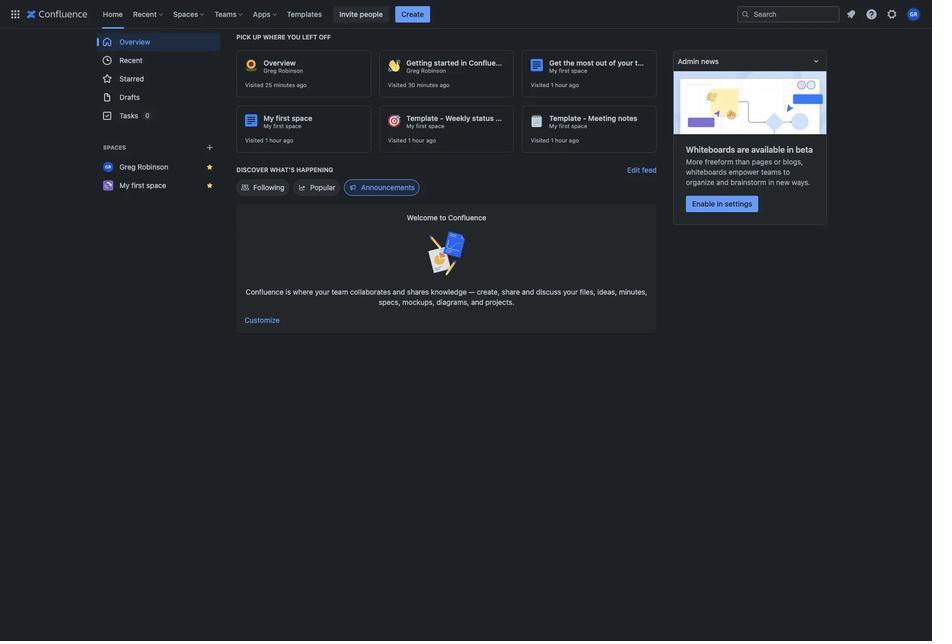 Task type: locate. For each thing, give the bounding box(es) containing it.
edit feed button
[[628, 165, 657, 175]]

are
[[737, 145, 750, 154]]

welcome
[[407, 213, 438, 222]]

first
[[559, 67, 570, 74], [276, 114, 290, 123], [273, 123, 284, 129], [416, 123, 427, 129], [559, 123, 570, 129], [131, 181, 144, 190]]

template - weekly status report my first space
[[407, 114, 517, 129]]

0 horizontal spatial -
[[440, 114, 444, 123]]

and inside whiteboards are available in beta more freeform than pages or blogs, whiteboards empower teams to organize and brainstorm in new ways.
[[717, 178, 729, 187]]

- left weekly
[[440, 114, 444, 123]]

0 horizontal spatial where
[[263, 33, 286, 41]]

visited for template - weekly status report
[[388, 137, 407, 144]]

2 template from the left
[[549, 114, 581, 123]]

group containing overview
[[97, 33, 220, 125]]

where right "is"
[[293, 288, 313, 296]]

empower
[[729, 168, 759, 176]]

your right of
[[618, 58, 633, 67]]

your
[[618, 58, 633, 67], [315, 288, 330, 296], [563, 288, 578, 296]]

2 minutes from the left
[[417, 82, 438, 88]]

banner containing home
[[0, 0, 932, 29]]

0 vertical spatial greg robinson
[[264, 67, 303, 74]]

organize
[[686, 178, 715, 187]]

search image
[[742, 10, 750, 18]]

confluence left "is"
[[246, 288, 284, 296]]

to up new
[[784, 168, 790, 176]]

spaces inside popup button
[[173, 9, 198, 18]]

ago
[[297, 82, 307, 88], [440, 82, 450, 88], [569, 82, 579, 88], [283, 137, 293, 144], [426, 137, 436, 144], [569, 137, 579, 144]]

to right welcome
[[440, 213, 446, 222]]

ago down started
[[440, 82, 450, 88]]

ago down the the
[[569, 82, 579, 88]]

1 for template - meeting notes
[[551, 137, 554, 144]]

enable in settings
[[692, 199, 752, 208]]

1 for get the most out of your team space
[[551, 82, 554, 88]]

ago right "25"
[[297, 82, 307, 88]]

templates
[[287, 9, 322, 18]]

0 horizontal spatial team
[[332, 288, 348, 296]]

greg robinson link for 25
[[264, 67, 303, 74]]

diagrams,
[[437, 298, 469, 307]]

hour up what's
[[270, 137, 282, 144]]

weekly
[[445, 114, 470, 123]]

- for meeting
[[583, 114, 586, 123]]

and up specs,
[[393, 288, 405, 296]]

your right "is"
[[315, 288, 330, 296]]

1 horizontal spatial spaces
[[173, 9, 198, 18]]

Search field
[[737, 6, 840, 22]]

whiteboards are available in beta more freeform than pages or blogs, whiteboards empower teams to organize and brainstorm in new ways.
[[686, 145, 813, 187]]

0 vertical spatial spaces
[[173, 9, 198, 18]]

templates link
[[284, 6, 325, 22]]

freeform
[[705, 157, 734, 166]]

hour down template - weekly status report my first space
[[412, 137, 425, 144]]

1 horizontal spatial to
[[784, 168, 790, 176]]

starred link
[[97, 70, 220, 88]]

2 horizontal spatial your
[[618, 58, 633, 67]]

enable
[[692, 199, 715, 208]]

1 vertical spatial team
[[332, 288, 348, 296]]

1 horizontal spatial team
[[635, 58, 653, 67]]

0 vertical spatial to
[[784, 168, 790, 176]]

create,
[[477, 288, 500, 296]]

0 horizontal spatial minutes
[[274, 82, 295, 88]]

hour down get
[[555, 82, 568, 88]]

visited 1 hour ago for template - weekly status report
[[388, 137, 436, 144]]

where right up
[[263, 33, 286, 41]]

-
[[440, 114, 444, 123], [583, 114, 586, 123]]

0 horizontal spatial greg robinson
[[119, 163, 168, 171]]

1 horizontal spatial -
[[583, 114, 586, 123]]

is
[[286, 288, 291, 296]]

confluence image
[[27, 8, 87, 20], [27, 8, 87, 20]]

most
[[577, 58, 594, 67]]

where inside confluence is where your team collaborates and shares knowledge — create, share and discuss your files, ideas, minutes, specs, mockups, diagrams, and projects.
[[293, 288, 313, 296]]

spaces right recent dropdown button
[[173, 9, 198, 18]]

in
[[461, 58, 467, 67], [787, 145, 794, 154], [769, 178, 774, 187], [717, 199, 723, 208]]

help icon image
[[866, 8, 878, 20]]

1 horizontal spatial overview
[[264, 58, 296, 67]]

my inside get the most out of your team space my first space
[[549, 67, 557, 74]]

tasks
[[119, 111, 138, 120]]

hour for get the most out of your team space
[[555, 82, 568, 88]]

of
[[609, 58, 616, 67]]

create a space image
[[204, 142, 216, 154]]

enable in settings link
[[686, 196, 759, 212]]

2 horizontal spatial greg robinson link
[[407, 67, 446, 74]]

spaces
[[173, 9, 198, 18], [103, 144, 126, 151]]

confluence right welcome
[[448, 213, 486, 222]]

1 vertical spatial recent
[[119, 56, 143, 65]]

1 horizontal spatial template
[[549, 114, 581, 123]]

greg
[[264, 67, 277, 74], [407, 67, 420, 74], [119, 163, 136, 171]]

1 horizontal spatial your
[[563, 288, 578, 296]]

in right started
[[461, 58, 467, 67]]

0 vertical spatial overview
[[119, 37, 150, 46]]

greg robinson
[[264, 67, 303, 74], [119, 163, 168, 171]]

- left meeting
[[583, 114, 586, 123]]

1 horizontal spatial minutes
[[417, 82, 438, 88]]

1 template from the left
[[407, 114, 438, 123]]

template inside template - weekly status report my first space
[[407, 114, 438, 123]]

template down 'visited 30 minutes ago'
[[407, 114, 438, 123]]

admin news button
[[674, 51, 827, 71]]

in up blogs, on the top of page
[[787, 145, 794, 154]]

overview up recent link
[[119, 37, 150, 46]]

minutes right 30
[[417, 82, 438, 88]]

2 vertical spatial confluence
[[246, 288, 284, 296]]

greg robinson link for 30
[[407, 67, 446, 74]]

greg robinson link
[[264, 67, 303, 74], [407, 67, 446, 74], [97, 158, 220, 176]]

and down —
[[471, 298, 484, 307]]

edit feed
[[628, 166, 657, 174]]

banner
[[0, 0, 932, 29]]

minutes for 30
[[417, 82, 438, 88]]

0 horizontal spatial template
[[407, 114, 438, 123]]

team inside confluence is where your team collaborates and shares knowledge — create, share and discuss your files, ideas, minutes, specs, mockups, diagrams, and projects.
[[332, 288, 348, 296]]

1 vertical spatial confluence
[[448, 213, 486, 222]]

ago for template - weekly status report
[[426, 137, 436, 144]]

team left collaborates
[[332, 288, 348, 296]]

specs,
[[379, 298, 401, 307]]

where for you
[[263, 33, 286, 41]]

template left meeting
[[549, 114, 581, 123]]

and down "whiteboards"
[[717, 178, 729, 187]]

happening
[[296, 166, 333, 174]]

whiteboards
[[686, 168, 727, 176]]

2 - from the left
[[583, 114, 586, 123]]

first inside template - meeting notes my first space
[[559, 123, 570, 129]]

starred
[[119, 74, 144, 83]]

people
[[360, 9, 383, 18]]

minutes for 25
[[274, 82, 295, 88]]

you
[[287, 33, 301, 41]]

1 horizontal spatial greg robinson link
[[264, 67, 303, 74]]

1 vertical spatial spaces
[[103, 144, 126, 151]]

more
[[686, 157, 703, 166]]

ago down template - weekly status report my first space
[[426, 137, 436, 144]]

confluence inside confluence is where your team collaborates and shares knowledge — create, share and discuss your files, ideas, minutes, specs, mockups, diagrams, and projects.
[[246, 288, 284, 296]]

1 - from the left
[[440, 114, 444, 123]]

pick
[[236, 33, 251, 41]]

template inside template - meeting notes my first space
[[549, 114, 581, 123]]

space inside template - meeting notes my first space
[[571, 123, 587, 129]]

ago for get the most out of your team space
[[569, 82, 579, 88]]

space
[[654, 58, 675, 67], [571, 67, 587, 74], [292, 114, 312, 123], [286, 123, 302, 129], [428, 123, 445, 129], [571, 123, 587, 129], [146, 181, 166, 190]]

discover what's happening
[[236, 166, 333, 174]]

25
[[265, 82, 272, 88]]

0 vertical spatial recent
[[133, 9, 157, 18]]

- inside template - weekly status report my first space
[[440, 114, 444, 123]]

2 horizontal spatial robinson
[[421, 67, 446, 74]]

drafts link
[[97, 88, 220, 107]]

1 vertical spatial to
[[440, 213, 446, 222]]

admin
[[678, 57, 699, 65]]

overview up "visited 25 minutes ago"
[[264, 58, 296, 67]]

ago down template - meeting notes my first space
[[569, 137, 579, 144]]

recent up starred
[[119, 56, 143, 65]]

pages
[[752, 157, 772, 166]]

discover
[[236, 166, 268, 174]]

template
[[407, 114, 438, 123], [549, 114, 581, 123]]

:sunflower: image
[[245, 59, 257, 72], [245, 59, 257, 72]]

hour down template - meeting notes my first space
[[555, 137, 568, 144]]

:dart: image
[[388, 115, 400, 127], [388, 115, 400, 127]]

in inside getting started in confluence greg robinson
[[461, 58, 467, 67]]

overview link
[[97, 33, 220, 51]]

global element
[[6, 0, 735, 28]]

whiteboards
[[686, 145, 735, 154]]

:notepad_spiral: image
[[531, 115, 543, 127], [531, 115, 543, 127]]

1 minutes from the left
[[274, 82, 295, 88]]

minutes right "25"
[[274, 82, 295, 88]]

1 vertical spatial where
[[293, 288, 313, 296]]

where for your
[[293, 288, 313, 296]]

confluence right started
[[469, 58, 508, 67]]

my first space
[[264, 114, 312, 123], [264, 123, 302, 129], [119, 181, 166, 190]]

0 horizontal spatial spaces
[[103, 144, 126, 151]]

2 horizontal spatial greg
[[407, 67, 420, 74]]

where
[[263, 33, 286, 41], [293, 288, 313, 296]]

recent up overview 'link'
[[133, 9, 157, 18]]

create
[[401, 9, 424, 18]]

and right share
[[522, 288, 534, 296]]

unstar this space image
[[206, 163, 214, 171]]

discuss
[[536, 288, 561, 296]]

minutes
[[274, 82, 295, 88], [417, 82, 438, 88]]

spaces down tasks
[[103, 144, 126, 151]]

group
[[97, 33, 220, 125]]

- inside template - meeting notes my first space
[[583, 114, 586, 123]]

0 horizontal spatial greg
[[119, 163, 136, 171]]

popular button
[[293, 179, 340, 196]]

1 horizontal spatial greg
[[264, 67, 277, 74]]

my first space link for template - meeting notes
[[549, 123, 587, 130]]

the
[[564, 58, 575, 67]]

to inside whiteboards are available in beta more freeform than pages or blogs, whiteboards empower teams to organize and brainstorm in new ways.
[[784, 168, 790, 176]]

team right of
[[635, 58, 653, 67]]

0 vertical spatial where
[[263, 33, 286, 41]]

ago up 'discover what's happening'
[[283, 137, 293, 144]]

0 vertical spatial team
[[635, 58, 653, 67]]

and
[[717, 178, 729, 187], [393, 288, 405, 296], [522, 288, 534, 296], [471, 298, 484, 307]]

mockups,
[[402, 298, 435, 307]]

:wave: image
[[388, 59, 400, 72]]

home link
[[100, 6, 126, 22]]

your left files,
[[563, 288, 578, 296]]

visited for getting started in confluence
[[388, 82, 407, 88]]

visited 1 hour ago for get the most out of your team space
[[531, 82, 579, 88]]

getting
[[407, 58, 432, 67]]

0 vertical spatial confluence
[[469, 58, 508, 67]]

1 for template - weekly status report
[[408, 137, 411, 144]]

0 horizontal spatial overview
[[119, 37, 150, 46]]

my
[[549, 67, 557, 74], [264, 114, 274, 123], [264, 123, 272, 129], [407, 123, 415, 129], [549, 123, 557, 129], [119, 181, 130, 190]]

1 horizontal spatial where
[[293, 288, 313, 296]]



Task type: vqa. For each thing, say whether or not it's contained in the screenshot.


Task type: describe. For each thing, give the bounding box(es) containing it.
minutes,
[[619, 288, 648, 296]]

0 horizontal spatial to
[[440, 213, 446, 222]]

teams
[[761, 168, 782, 176]]

1 vertical spatial overview
[[264, 58, 296, 67]]

knowledge
[[431, 288, 467, 296]]

meeting
[[588, 114, 616, 123]]

:wave: image
[[388, 59, 400, 72]]

hour for template - meeting notes
[[555, 137, 568, 144]]

hour for template - weekly status report
[[412, 137, 425, 144]]

confluence is where your team collaborates and shares knowledge — create, share and discuss your files, ideas, minutes, specs, mockups, diagrams, and projects.
[[246, 288, 648, 307]]

what's
[[270, 166, 295, 174]]

visited for template - meeting notes
[[531, 137, 549, 144]]

your inside get the most out of your team space my first space
[[618, 58, 633, 67]]

appswitcher icon image
[[9, 8, 22, 20]]

visited 1 hour ago for template - meeting notes
[[531, 137, 579, 144]]

get the most out of your team space my first space
[[549, 58, 675, 74]]

teams
[[215, 9, 237, 18]]

team inside get the most out of your team space my first space
[[635, 58, 653, 67]]

overview inside 'link'
[[119, 37, 150, 46]]

in down teams
[[769, 178, 774, 187]]

ago for getting started in confluence
[[440, 82, 450, 88]]

up
[[253, 33, 261, 41]]

space inside template - weekly status report my first space
[[428, 123, 445, 129]]

get
[[549, 58, 562, 67]]

template for template - weekly status report
[[407, 114, 438, 123]]

invite people
[[339, 9, 383, 18]]

than
[[736, 157, 750, 166]]

my first space link for get the most out of your team space
[[549, 67, 587, 74]]

1 vertical spatial greg robinson
[[119, 163, 168, 171]]

1 horizontal spatial robinson
[[278, 67, 303, 74]]

new
[[776, 178, 790, 187]]

announcements button
[[344, 179, 420, 196]]

announcements
[[361, 183, 415, 192]]

recent button
[[130, 6, 167, 22]]

notification icon image
[[845, 8, 857, 20]]

0
[[145, 112, 149, 119]]

first inside get the most out of your team space my first space
[[559, 67, 570, 74]]

robinson inside getting started in confluence greg robinson
[[421, 67, 446, 74]]

visited for get the most out of your team space
[[531, 82, 549, 88]]

following button
[[236, 179, 289, 196]]

following
[[253, 183, 285, 192]]

getting started in confluence greg robinson
[[407, 58, 508, 74]]

recent inside dropdown button
[[133, 9, 157, 18]]

pick up where you left off
[[236, 33, 331, 41]]

home
[[103, 9, 123, 18]]

my first space link for template - weekly status report
[[407, 123, 445, 130]]

in right enable
[[717, 199, 723, 208]]

ways.
[[792, 178, 811, 187]]

blogs,
[[783, 157, 803, 166]]

shares
[[407, 288, 429, 296]]

visited 25 minutes ago
[[245, 82, 307, 88]]

unstar this space image
[[206, 182, 214, 190]]

template - meeting notes my first space
[[549, 114, 638, 129]]

files,
[[580, 288, 596, 296]]

visited 30 minutes ago
[[388, 82, 450, 88]]

1 horizontal spatial greg robinson
[[264, 67, 303, 74]]

notes
[[618, 114, 638, 123]]

out
[[596, 58, 607, 67]]

greg inside getting started in confluence greg robinson
[[407, 67, 420, 74]]

first inside template - weekly status report my first space
[[416, 123, 427, 129]]

settings
[[725, 199, 752, 208]]

- for weekly
[[440, 114, 444, 123]]

brainstorm
[[731, 178, 767, 187]]

my inside template - weekly status report my first space
[[407, 123, 415, 129]]

status
[[472, 114, 494, 123]]

30
[[408, 82, 415, 88]]

apps button
[[250, 6, 281, 22]]

ideas,
[[598, 288, 617, 296]]

started
[[434, 58, 459, 67]]

0 horizontal spatial your
[[315, 288, 330, 296]]

recent inside group
[[119, 56, 143, 65]]

popular
[[310, 183, 336, 192]]

beta
[[796, 145, 813, 154]]

apps
[[253, 9, 271, 18]]

drafts
[[119, 93, 140, 102]]

available
[[752, 145, 785, 154]]

customize link
[[245, 316, 280, 325]]

news
[[701, 57, 719, 65]]

projects.
[[486, 298, 515, 307]]

or
[[774, 157, 781, 166]]

spaces button
[[170, 6, 208, 22]]

template for template - meeting notes
[[549, 114, 581, 123]]

teams button
[[211, 6, 247, 22]]

feed
[[642, 166, 657, 174]]

0 horizontal spatial greg robinson link
[[97, 158, 220, 176]]

settings icon image
[[886, 8, 899, 20]]

share
[[502, 288, 520, 296]]

admin news
[[678, 57, 719, 65]]

edit
[[628, 166, 640, 174]]

invite people button
[[333, 6, 389, 22]]

my inside template - meeting notes my first space
[[549, 123, 557, 129]]

—
[[469, 288, 475, 296]]

recent link
[[97, 51, 220, 70]]

collaborates
[[350, 288, 391, 296]]

confluence inside getting started in confluence greg robinson
[[469, 58, 508, 67]]

welcome to confluence
[[407, 213, 486, 222]]

left
[[302, 33, 317, 41]]

0 horizontal spatial robinson
[[138, 163, 168, 171]]

off
[[319, 33, 331, 41]]

invite
[[339, 9, 358, 18]]

report
[[496, 114, 517, 123]]

ago for template - meeting notes
[[569, 137, 579, 144]]



